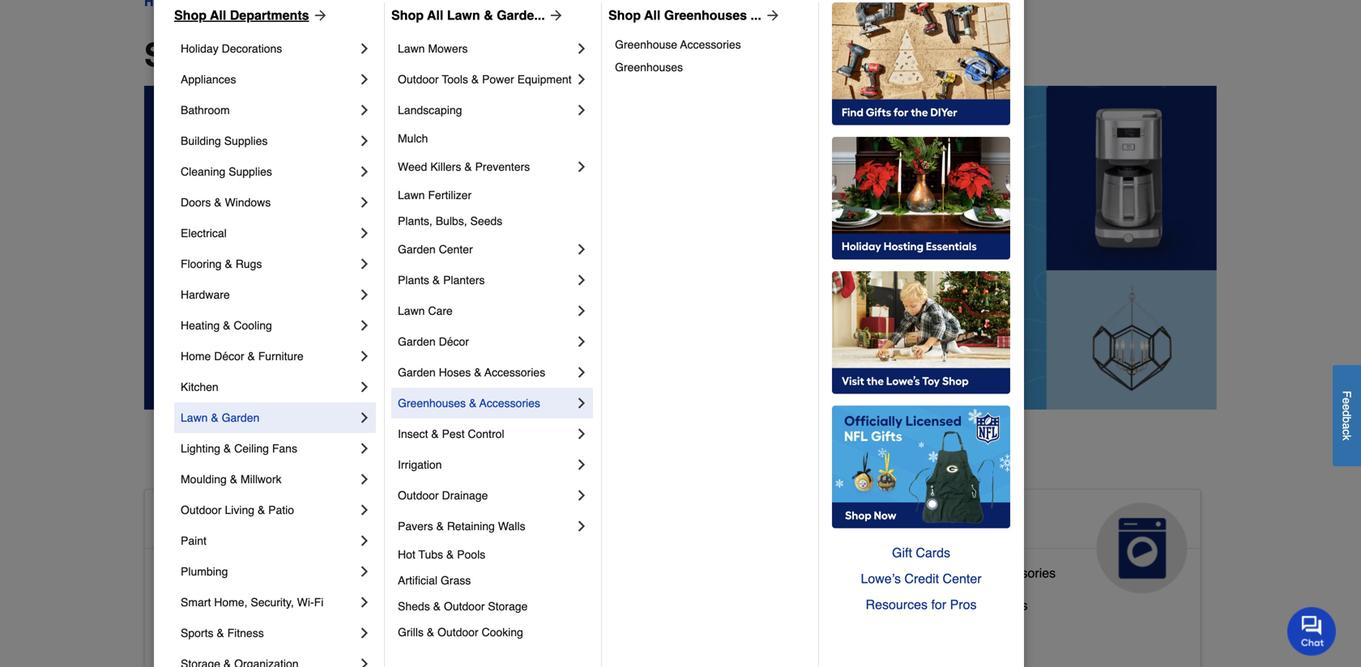 Task type: vqa. For each thing, say whether or not it's contained in the screenshot.
My Lists
no



Task type: locate. For each thing, give the bounding box(es) containing it.
& down accessible bedroom link
[[217, 627, 224, 640]]

bulbs,
[[436, 215, 467, 228]]

& right grills
[[427, 627, 435, 640]]

& left ceiling
[[224, 443, 231, 456]]

chevron right image for electrical
[[357, 225, 373, 242]]

livestock
[[519, 592, 573, 607]]

greenhouse
[[615, 38, 678, 51]]

1 accessible from the top
[[158, 510, 277, 536]]

décor
[[439, 336, 469, 349], [214, 350, 244, 363]]

f
[[1341, 391, 1354, 398]]

lawn inside "lawn & garden" link
[[181, 412, 208, 425]]

security,
[[251, 597, 294, 610]]

& right killers
[[465, 161, 472, 173]]

all
[[210, 8, 226, 23], [427, 8, 444, 23], [645, 8, 661, 23], [234, 36, 275, 74]]

all up greenhouse
[[645, 8, 661, 23]]

0 horizontal spatial center
[[439, 243, 473, 256]]

outdoor down moulding
[[181, 504, 222, 517]]

sports
[[181, 627, 214, 640]]

accessible up smart
[[158, 566, 220, 581]]

garden for garden hoses & accessories
[[398, 366, 436, 379]]

smart home, security, wi-fi link
[[181, 588, 357, 619]]

shop up greenhouse
[[609, 8, 641, 23]]

1 vertical spatial departments
[[284, 36, 482, 74]]

appliances up cards
[[880, 510, 1002, 536]]

departments for shop all departments
[[230, 8, 309, 23]]

heating & cooling link
[[181, 310, 357, 341]]

chevron right image
[[357, 41, 373, 57], [574, 159, 590, 175], [357, 164, 373, 180], [357, 256, 373, 272], [357, 287, 373, 303], [574, 303, 590, 319], [574, 334, 590, 350], [357, 349, 373, 365], [574, 365, 590, 381], [357, 379, 373, 396], [574, 396, 590, 412], [357, 410, 373, 426], [357, 441, 373, 457], [574, 488, 590, 504], [357, 595, 373, 611], [357, 626, 373, 642], [357, 657, 373, 668]]

1 vertical spatial furniture
[[643, 625, 694, 640]]

arrow right image up the greenhouse accessories "link"
[[762, 7, 781, 24]]

décor up 'hoses' in the bottom left of the page
[[439, 336, 469, 349]]

lawn for lawn care
[[398, 305, 425, 318]]

garden décor
[[398, 336, 469, 349]]

shop all departments
[[144, 36, 482, 74]]

accessible home image
[[375, 503, 466, 594]]

plants, bulbs, seeds link
[[398, 208, 590, 234]]

1 vertical spatial home
[[283, 510, 346, 536]]

0 horizontal spatial shop
[[174, 8, 207, 23]]

supplies inside the livestock supplies link
[[577, 592, 627, 607]]

& inside animal & pet care
[[601, 510, 618, 536]]

arrow right image
[[545, 7, 565, 24], [762, 7, 781, 24]]

k
[[1341, 435, 1354, 441]]

garden center link
[[398, 234, 574, 265]]

departments up "landscaping"
[[284, 36, 482, 74]]

0 vertical spatial pet
[[624, 510, 659, 536]]

pavers
[[398, 520, 433, 533]]

arrow right image up equipment
[[545, 7, 565, 24]]

décor down the heating & cooling at the top left of page
[[214, 350, 244, 363]]

1 vertical spatial greenhouses
[[615, 61, 683, 74]]

appliance parts & accessories link
[[880, 563, 1056, 595]]

lawn inside shop all lawn & garde... link
[[447, 8, 480, 23]]

1 arrow right image from the left
[[545, 7, 565, 24]]

supplies up the 'cleaning supplies'
[[224, 135, 268, 148]]

supplies up the houses,
[[577, 592, 627, 607]]

supplies inside building supplies link
[[224, 135, 268, 148]]

accessories inside garden hoses & accessories link
[[485, 366, 546, 379]]

living
[[225, 504, 255, 517]]

1 horizontal spatial décor
[[439, 336, 469, 349]]

accessible bedroom
[[158, 599, 276, 614]]

all for departments
[[210, 8, 226, 23]]

& right 'hoses' in the bottom left of the page
[[474, 366, 482, 379]]

pet
[[624, 510, 659, 536], [519, 625, 539, 640]]

pet inside animal & pet care
[[624, 510, 659, 536]]

appliances down "holiday"
[[181, 73, 236, 86]]

& right the animal
[[601, 510, 618, 536]]

supplies for building supplies
[[224, 135, 268, 148]]

arrow right image for shop all lawn & garde...
[[545, 7, 565, 24]]

lawn left mowers
[[398, 42, 425, 55]]

1 horizontal spatial care
[[519, 536, 570, 562]]

1 e from the top
[[1341, 398, 1354, 404]]

home décor & furniture link
[[181, 341, 357, 372]]

cooling
[[234, 319, 272, 332]]

outdoor down irrigation
[[398, 490, 439, 503]]

sports & fitness
[[181, 627, 264, 640]]

chevron right image for hardware
[[357, 287, 373, 303]]

arrow right image inside shop all lawn & garde... link
[[545, 7, 565, 24]]

& left millwork
[[230, 473, 238, 486]]

accessories up "chillers"
[[987, 566, 1056, 581]]

chevron right image for outdoor drainage
[[574, 488, 590, 504]]

building supplies
[[181, 135, 268, 148]]

shop for shop all lawn & garde...
[[392, 8, 424, 23]]

patio
[[268, 504, 294, 517]]

1 vertical spatial appliances
[[880, 510, 1002, 536]]

sheds & outdoor storage link
[[398, 594, 590, 620]]

garden for garden center
[[398, 243, 436, 256]]

holiday hosting essentials. image
[[833, 137, 1011, 260]]

chevron right image for smart home, security, wi-fi
[[357, 595, 373, 611]]

plants & planters
[[398, 274, 485, 287]]

irrigation link
[[398, 450, 574, 481]]

1 horizontal spatial pet
[[624, 510, 659, 536]]

accessible up sports on the left of page
[[158, 599, 220, 614]]

0 horizontal spatial décor
[[214, 350, 244, 363]]

lighting
[[181, 443, 221, 456]]

accessible home link
[[145, 490, 479, 594]]

lawn
[[447, 8, 480, 23], [398, 42, 425, 55], [398, 189, 425, 202], [398, 305, 425, 318], [181, 412, 208, 425]]

2 arrow right image from the left
[[762, 7, 781, 24]]

2 vertical spatial greenhouses
[[398, 397, 466, 410]]

care down plants & planters
[[428, 305, 453, 318]]

lawn inside lawn mowers link
[[398, 42, 425, 55]]

2 horizontal spatial shop
[[609, 8, 641, 23]]

& right plants
[[433, 274, 440, 287]]

irrigation
[[398, 459, 442, 472]]

paint
[[181, 535, 207, 548]]

0 horizontal spatial furniture
[[258, 350, 304, 363]]

arrow right image
[[309, 7, 329, 24]]

greenhouses down greenhouse
[[615, 61, 683, 74]]

chevron right image for lawn & garden
[[357, 410, 373, 426]]

garden down lawn care
[[398, 336, 436, 349]]

0 horizontal spatial arrow right image
[[545, 7, 565, 24]]

holiday
[[181, 42, 219, 55]]

center down bulbs,
[[439, 243, 473, 256]]

& left cooling
[[223, 319, 231, 332]]

chevron right image for insect & pest control
[[574, 426, 590, 443]]

chevron right image for plants & planters
[[574, 272, 590, 289]]

0 vertical spatial décor
[[439, 336, 469, 349]]

0 vertical spatial departments
[[230, 8, 309, 23]]

flooring & rugs
[[181, 258, 262, 271]]

cleaning supplies
[[181, 165, 272, 178]]

garden up lighting & ceiling fans
[[222, 412, 260, 425]]

0 vertical spatial bathroom
[[181, 104, 230, 117]]

1 vertical spatial care
[[519, 536, 570, 562]]

2 vertical spatial supplies
[[577, 592, 627, 607]]

1 vertical spatial appliances link
[[868, 490, 1201, 594]]

1 vertical spatial center
[[943, 572, 982, 587]]

care down walls
[[519, 536, 570, 562]]

garden down garden décor
[[398, 366, 436, 379]]

all up the holiday decorations
[[210, 8, 226, 23]]

supplies inside cleaning supplies link
[[229, 165, 272, 178]]

outdoor drainage
[[398, 490, 488, 503]]

lawn for lawn fertilizer
[[398, 189, 425, 202]]

building
[[181, 135, 221, 148]]

1 horizontal spatial arrow right image
[[762, 7, 781, 24]]

1 shop from the left
[[174, 8, 207, 23]]

chevron right image for cleaning supplies
[[357, 164, 373, 180]]

outdoor tools & power equipment
[[398, 73, 572, 86]]

outdoor for outdoor drainage
[[398, 490, 439, 503]]

garden down the plants, at top left
[[398, 243, 436, 256]]

chat invite button image
[[1288, 607, 1338, 657]]

& right pavers
[[436, 520, 444, 533]]

bathroom up building
[[181, 104, 230, 117]]

greenhouses for greenhouses
[[615, 61, 683, 74]]

all for greenhouses
[[645, 8, 661, 23]]

shop all departments
[[174, 8, 309, 23]]

outdoor up grills & outdoor cooking
[[444, 601, 485, 614]]

1 vertical spatial supplies
[[229, 165, 272, 178]]

ceiling
[[234, 443, 269, 456]]

garden
[[398, 243, 436, 256], [398, 336, 436, 349], [398, 366, 436, 379], [222, 412, 260, 425]]

bathroom up smart home, security, wi-fi
[[224, 566, 280, 581]]

entry
[[224, 631, 254, 646]]

e up "b"
[[1341, 404, 1354, 411]]

appliances
[[181, 73, 236, 86], [880, 510, 1002, 536]]

appliances link down decorations
[[181, 64, 357, 95]]

enjoy savings year-round. no matter what you're shopping for, find what you need at a great price. image
[[144, 86, 1218, 410]]

beverage & wine chillers link
[[880, 595, 1028, 627]]

chevron right image
[[574, 41, 590, 57], [357, 71, 373, 88], [574, 71, 590, 88], [357, 102, 373, 118], [574, 102, 590, 118], [357, 133, 373, 149], [357, 195, 373, 211], [357, 225, 373, 242], [574, 242, 590, 258], [574, 272, 590, 289], [357, 318, 373, 334], [574, 426, 590, 443], [574, 457, 590, 473], [357, 472, 373, 488], [357, 503, 373, 519], [574, 519, 590, 535], [357, 533, 373, 550], [357, 564, 373, 580]]

kitchen link
[[181, 372, 357, 403]]

lawn inside lawn care link
[[398, 305, 425, 318]]

resources for pros
[[866, 598, 977, 613]]

beverage & wine chillers
[[880, 599, 1028, 614]]

mowers
[[428, 42, 468, 55]]

accessories up greenhouses link
[[681, 38, 741, 51]]

c
[[1341, 430, 1354, 435]]

accessible down smart
[[158, 631, 220, 646]]

0 vertical spatial supplies
[[224, 135, 268, 148]]

greenhouses up the greenhouse accessories "link"
[[665, 8, 747, 23]]

center up pros
[[943, 572, 982, 587]]

1 horizontal spatial furniture
[[643, 625, 694, 640]]

greenhouses up insect
[[398, 397, 466, 410]]

chevron right image for lawn care
[[574, 303, 590, 319]]

1 horizontal spatial shop
[[392, 8, 424, 23]]

3 shop from the left
[[609, 8, 641, 23]]

& right the houses,
[[630, 625, 639, 640]]

windows
[[225, 196, 271, 209]]

3 accessible from the top
[[158, 599, 220, 614]]

0 vertical spatial greenhouses
[[665, 8, 747, 23]]

accessible for accessible bathroom
[[158, 566, 220, 581]]

houses,
[[579, 625, 627, 640]]

chevron right image for kitchen
[[357, 379, 373, 396]]

shop up lawn mowers
[[392, 8, 424, 23]]

bathroom inside accessible bathroom link
[[224, 566, 280, 581]]

chevron right image for landscaping
[[574, 102, 590, 118]]

2 e from the top
[[1341, 404, 1354, 411]]

garden center
[[398, 243, 473, 256]]

rugs
[[236, 258, 262, 271]]

parts
[[941, 566, 971, 581]]

appliances link
[[181, 64, 357, 95], [868, 490, 1201, 594]]

departments up holiday decorations link
[[230, 8, 309, 23]]

supplies for cleaning supplies
[[229, 165, 272, 178]]

pet beds, houses, & furniture link
[[519, 621, 694, 653]]

plants,
[[398, 215, 433, 228]]

accessories
[[681, 38, 741, 51], [485, 366, 546, 379], [480, 397, 541, 410], [987, 566, 1056, 581]]

accessories inside the greenhouse accessories "link"
[[681, 38, 741, 51]]

0 horizontal spatial appliances link
[[181, 64, 357, 95]]

e up d
[[1341, 398, 1354, 404]]

furniture up the kitchen "link"
[[258, 350, 304, 363]]

accessories up greenhouses & accessories link
[[485, 366, 546, 379]]

lawn up mowers
[[447, 8, 480, 23]]

holiday decorations link
[[181, 33, 357, 64]]

outdoor up "landscaping"
[[398, 73, 439, 86]]

arrow right image inside shop all greenhouses ... link
[[762, 7, 781, 24]]

chevron right image for doors & windows
[[357, 195, 373, 211]]

cooking
[[482, 627, 524, 640]]

0 horizontal spatial care
[[428, 305, 453, 318]]

chevron right image for home décor & furniture
[[357, 349, 373, 365]]

lawn down kitchen
[[181, 412, 208, 425]]

accessible down moulding
[[158, 510, 277, 536]]

accessories up control
[[480, 397, 541, 410]]

chevron right image for lawn mowers
[[574, 41, 590, 57]]

outdoor for outdoor living & patio
[[181, 504, 222, 517]]

1 vertical spatial bathroom
[[224, 566, 280, 581]]

electrical link
[[181, 218, 357, 249]]

pet beds, houses, & furniture
[[519, 625, 694, 640]]

& left pros
[[940, 599, 948, 614]]

lawn down plants
[[398, 305, 425, 318]]

outdoor down sheds & outdoor storage
[[438, 627, 479, 640]]

supplies up windows
[[229, 165, 272, 178]]

0 vertical spatial appliances link
[[181, 64, 357, 95]]

lowe's credit center link
[[833, 567, 1011, 593]]

shop all greenhouses ... link
[[609, 6, 781, 25]]

fertilizer
[[428, 189, 472, 202]]

greenhouse accessories link
[[615, 33, 807, 56]]

& right tubs
[[447, 549, 454, 562]]

hardware
[[181, 289, 230, 302]]

shop up "holiday"
[[174, 8, 207, 23]]

appliances link up "chillers"
[[868, 490, 1201, 594]]

lowe's
[[861, 572, 901, 587]]

& up lighting
[[211, 412, 219, 425]]

shop for shop all departments
[[174, 8, 207, 23]]

all up lawn mowers
[[427, 8, 444, 23]]

2 vertical spatial home
[[270, 631, 304, 646]]

& right parts
[[975, 566, 984, 581]]

4 accessible from the top
[[158, 631, 220, 646]]

furniture right the houses,
[[643, 625, 694, 640]]

planters
[[443, 274, 485, 287]]

appliances image
[[1097, 503, 1188, 594]]

0 horizontal spatial pet
[[519, 625, 539, 640]]

fitness
[[227, 627, 264, 640]]

chevron right image for appliances
[[357, 71, 373, 88]]

2 shop from the left
[[392, 8, 424, 23]]

lighting & ceiling fans
[[181, 443, 297, 456]]

gift
[[893, 546, 913, 561]]

lawn up the plants, at top left
[[398, 189, 425, 202]]

2 accessible from the top
[[158, 566, 220, 581]]

pet inside pet beds, houses, & furniture link
[[519, 625, 539, 640]]

lawn inside lawn fertilizer "link"
[[398, 189, 425, 202]]

0 vertical spatial center
[[439, 243, 473, 256]]

& right doors
[[214, 196, 222, 209]]

d
[[1341, 411, 1354, 417]]

1 vertical spatial décor
[[214, 350, 244, 363]]

holiday decorations
[[181, 42, 282, 55]]

1 vertical spatial pet
[[519, 625, 539, 640]]

& left garde...
[[484, 8, 493, 23]]

0 horizontal spatial appliances
[[181, 73, 236, 86]]

moulding & millwork link
[[181, 464, 357, 495]]



Task type: describe. For each thing, give the bounding box(es) containing it.
lawn mowers
[[398, 42, 468, 55]]

1 horizontal spatial appliances link
[[868, 490, 1201, 594]]

arrow right image for shop all greenhouses ...
[[762, 7, 781, 24]]

chevron right image for greenhouses & accessories
[[574, 396, 590, 412]]

appliance parts & accessories
[[880, 566, 1056, 581]]

hardware link
[[181, 280, 357, 310]]

garde...
[[497, 8, 545, 23]]

chevron right image for flooring & rugs
[[357, 256, 373, 272]]

& right sheds on the left of the page
[[433, 601, 441, 614]]

décor for lawn
[[439, 336, 469, 349]]

sheds & outdoor storage
[[398, 601, 528, 614]]

lighting & ceiling fans link
[[181, 434, 357, 464]]

fans
[[272, 443, 297, 456]]

artificial grass
[[398, 575, 471, 588]]

chevron right image for bathroom
[[357, 102, 373, 118]]

greenhouses for greenhouses & accessories
[[398, 397, 466, 410]]

b
[[1341, 417, 1354, 423]]

shop
[[144, 36, 225, 74]]

chevron right image for garden hoses & accessories
[[574, 365, 590, 381]]

pest
[[442, 428, 465, 441]]

chevron right image for heating & cooling
[[357, 318, 373, 334]]

mulch
[[398, 132, 428, 145]]

f e e d b a c k button
[[1334, 365, 1362, 467]]

landscaping link
[[398, 95, 574, 126]]

accessible for accessible entry & home
[[158, 631, 220, 646]]

accessories inside greenhouses & accessories link
[[480, 397, 541, 410]]

0 vertical spatial appliances
[[181, 73, 236, 86]]

lawn for lawn & garden
[[181, 412, 208, 425]]

chevron right image for outdoor living & patio
[[357, 503, 373, 519]]

lawn & garden link
[[181, 403, 357, 434]]

& left the "rugs"
[[225, 258, 233, 271]]

cleaning supplies link
[[181, 156, 357, 187]]

lawn mowers link
[[398, 33, 574, 64]]

departments for shop all departments
[[284, 36, 482, 74]]

chevron right image for outdoor tools & power equipment
[[574, 71, 590, 88]]

hot
[[398, 549, 416, 562]]

pavers & retaining walls link
[[398, 512, 574, 542]]

weed
[[398, 161, 427, 173]]

outdoor living & patio link
[[181, 495, 357, 526]]

chevron right image for irrigation
[[574, 457, 590, 473]]

1 horizontal spatial center
[[943, 572, 982, 587]]

chevron right image for sports & fitness
[[357, 626, 373, 642]]

outdoor living & patio
[[181, 504, 294, 517]]

chevron right image for lighting & ceiling fans
[[357, 441, 373, 457]]

grills
[[398, 627, 424, 640]]

heating
[[181, 319, 220, 332]]

chevron right image for holiday decorations
[[357, 41, 373, 57]]

supplies for livestock supplies
[[577, 592, 627, 607]]

chevron right image for garden center
[[574, 242, 590, 258]]

& right the entry
[[258, 631, 266, 646]]

& inside "link"
[[447, 549, 454, 562]]

weed killers & preventers link
[[398, 152, 574, 182]]

chevron right image for pavers & retaining walls
[[574, 519, 590, 535]]

décor for departments
[[214, 350, 244, 363]]

kitchen
[[181, 381, 219, 394]]

garden hoses & accessories link
[[398, 357, 574, 388]]

accessible for accessible home
[[158, 510, 277, 536]]

officially licensed n f l gifts. shop now. image
[[833, 406, 1011, 529]]

decorations
[[222, 42, 282, 55]]

chevron right image for moulding & millwork
[[357, 472, 373, 488]]

accessible for accessible bedroom
[[158, 599, 220, 614]]

& left patio
[[258, 504, 265, 517]]

lawn & garden
[[181, 412, 260, 425]]

gift cards
[[893, 546, 951, 561]]

fi
[[314, 597, 324, 610]]

0 vertical spatial furniture
[[258, 350, 304, 363]]

credit
[[905, 572, 940, 587]]

bathroom inside bathroom 'link'
[[181, 104, 230, 117]]

& left pest
[[431, 428, 439, 441]]

resources for pros link
[[833, 593, 1011, 619]]

& down garden hoses & accessories
[[469, 397, 477, 410]]

doors & windows
[[181, 196, 271, 209]]

plumbing
[[181, 566, 228, 579]]

animal
[[519, 510, 595, 536]]

chevron right image for building supplies
[[357, 133, 373, 149]]

insect
[[398, 428, 428, 441]]

drainage
[[442, 490, 488, 503]]

chevron right image for weed killers & preventers
[[574, 159, 590, 175]]

chevron right image for paint
[[357, 533, 373, 550]]

bedroom
[[224, 599, 276, 614]]

preventers
[[475, 161, 530, 173]]

visit the lowe's toy shop. image
[[833, 272, 1011, 395]]

hot tubs & pools link
[[398, 542, 590, 568]]

doors & windows link
[[181, 187, 357, 218]]

smart home, security, wi-fi
[[181, 597, 324, 610]]

chevron right image for garden décor
[[574, 334, 590, 350]]

mulch link
[[398, 126, 590, 152]]

chevron right image for plumbing
[[357, 564, 373, 580]]

garden for garden décor
[[398, 336, 436, 349]]

lawn care link
[[398, 296, 574, 327]]

beds,
[[542, 625, 576, 640]]

tubs
[[419, 549, 443, 562]]

hot tubs & pools
[[398, 549, 486, 562]]

animal & pet care image
[[736, 503, 827, 594]]

chillers
[[985, 599, 1028, 614]]

accessible home
[[158, 510, 346, 536]]

home décor & furniture
[[181, 350, 304, 363]]

& down cooling
[[248, 350, 255, 363]]

accessible bathroom
[[158, 566, 280, 581]]

home,
[[214, 597, 248, 610]]

accessible bedroom link
[[158, 595, 276, 627]]

lawn fertilizer link
[[398, 182, 590, 208]]

& right tools
[[472, 73, 479, 86]]

flooring & rugs link
[[181, 249, 357, 280]]

grass
[[441, 575, 471, 588]]

shop all departments link
[[174, 6, 329, 25]]

storage
[[488, 601, 528, 614]]

find gifts for the diyer. image
[[833, 2, 1011, 126]]

all for lawn
[[427, 8, 444, 23]]

retaining
[[447, 520, 495, 533]]

artificial grass link
[[398, 568, 590, 594]]

0 vertical spatial care
[[428, 305, 453, 318]]

lawn fertilizer
[[398, 189, 472, 202]]

lowe's credit center
[[861, 572, 982, 587]]

pros
[[951, 598, 977, 613]]

shop all greenhouses ...
[[609, 8, 762, 23]]

shop all lawn & garde... link
[[392, 6, 565, 25]]

garden hoses & accessories
[[398, 366, 546, 379]]

all down "shop all departments" link
[[234, 36, 275, 74]]

outdoor for outdoor tools & power equipment
[[398, 73, 439, 86]]

seeds
[[471, 215, 503, 228]]

& inside 'link'
[[217, 627, 224, 640]]

shop for shop all greenhouses ...
[[609, 8, 641, 23]]

care inside animal & pet care
[[519, 536, 570, 562]]

paint link
[[181, 526, 357, 557]]

insect & pest control
[[398, 428, 505, 441]]

0 vertical spatial home
[[181, 350, 211, 363]]

livestock supplies link
[[519, 588, 627, 621]]

control
[[468, 428, 505, 441]]

1 horizontal spatial appliances
[[880, 510, 1002, 536]]

lawn care
[[398, 305, 453, 318]]

doors
[[181, 196, 211, 209]]

greenhouses link
[[615, 56, 807, 79]]

lawn for lawn mowers
[[398, 42, 425, 55]]

grills & outdoor cooking link
[[398, 620, 590, 646]]

accessories inside appliance parts & accessories link
[[987, 566, 1056, 581]]



